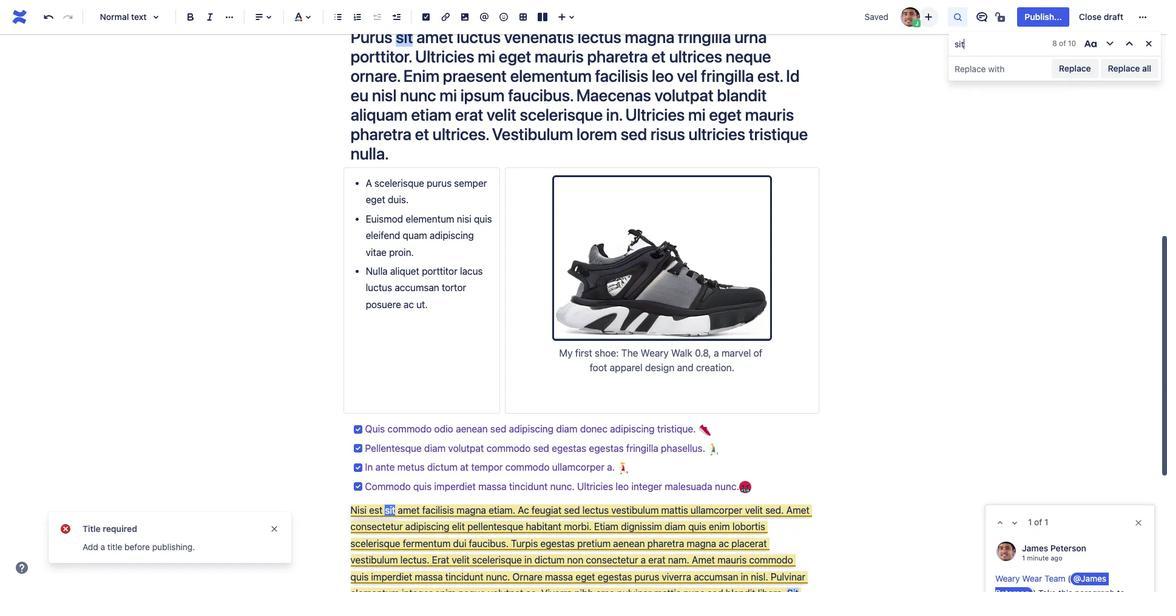 Task type: vqa. For each thing, say whether or not it's contained in the screenshot.
1st Do from the bottom
no



Task type: describe. For each thing, give the bounding box(es) containing it.
close icon image
[[1134, 519, 1143, 528]]

enim
[[403, 66, 439, 86]]

duis.
[[388, 194, 409, 205]]

ornare.
[[351, 66, 400, 86]]

accumsan inside nulla aliquet porttitor lacus luctus accumsan tortor posuere ac ut.
[[395, 282, 439, 293]]

ut.
[[416, 299, 428, 310]]

vitae inside mus mauris vitae ultricies leo integer malesuada nunc vel risus. purus
[[438, 7, 473, 27]]

feugiat
[[532, 505, 562, 516]]

egestas down donec
[[552, 443, 587, 454]]

comment icon image
[[975, 10, 990, 24]]

erat
[[432, 555, 449, 566]]

1 vertical spatial magna
[[457, 505, 486, 516]]

emoji image
[[496, 10, 511, 24]]

redo ⌘⇧z image
[[61, 10, 75, 24]]

eget down table image
[[499, 46, 531, 66]]

1 vertical spatial pharetra
[[351, 124, 411, 144]]

creation.
[[696, 362, 734, 373]]

previous comment image
[[993, 516, 1008, 531]]

before
[[124, 542, 150, 552]]

title
[[107, 542, 122, 552]]

velit inside amet luctus venenatis lectus magna fringilla urna porttitor. ultricies mi eget mauris pharetra et ultrices neque ornare. enim praesent elementum facilisis leo vel fringilla est. id eu nisl nunc mi ipsum faucibus. maecenas volutpat blandit aliquam etiam erat velit scelerisque in. ultricies mi eget mauris pharetra et ultrices. vestibulum lorem sed risus ultricies tristique nulla.
[[487, 104, 516, 124]]

euismod
[[366, 213, 403, 224]]

title
[[83, 524, 101, 534]]

align left image
[[252, 10, 266, 24]]

0 vertical spatial amet
[[786, 505, 810, 516]]

0 horizontal spatial enim
[[435, 588, 456, 592]]

:woman_running: image
[[618, 462, 630, 475]]

0 horizontal spatial ullamcorper
[[552, 462, 605, 473]]

1 horizontal spatial nunc.
[[550, 481, 575, 492]]

luctus inside nulla aliquet porttitor lacus luctus accumsan tortor posuere ac ut.
[[366, 282, 392, 293]]

italic ⌘i image
[[203, 10, 217, 24]]

bold ⌘b image
[[183, 10, 198, 24]]

nisi est sit
[[351, 505, 395, 516]]

1 vertical spatial et
[[415, 124, 429, 144]]

maecenas
[[576, 85, 651, 105]]

tincidunt inside amet facilisis magna etiam. ac feugiat sed lectus vestibulum mattis ullamcorper velit sed. amet consectetur adipiscing elit pellentesque habitant morbi. etiam dignissim diam quis enim lobortis scelerisque fermentum dui faucibus. turpis egestas pretium aenean pharetra magna ac placerat vestibulum lectus. erat velit scelerisque in dictum non consectetur a erat nam. amet mauris commodo quis imperdiet massa tincidunt nunc. ornare massa eget egestas purus viverra accumsan in nisl. pulvinar elementum integer enim neque volutpat ac. viverra nibh cras pulvinar mattis nunc sed blandit libero.
[[445, 572, 483, 582]]

faucibus. inside amet facilisis magna etiam. ac feugiat sed lectus vestibulum mattis ullamcorper velit sed. amet consectetur adipiscing elit pellentesque habitant morbi. etiam dignissim diam quis enim lobortis scelerisque fermentum dui faucibus. turpis egestas pretium aenean pharetra magna ac placerat vestibulum lectus. erat velit scelerisque in dictum non consectetur a erat nam. amet mauris commodo quis imperdiet massa tincidunt nunc. ornare massa eget egestas purus viverra accumsan in nisl. pulvinar elementum integer enim neque volutpat ac. viverra nibh cras pulvinar mattis nunc sed blandit libero.
[[469, 538, 509, 549]]

sed down 'quis commodo odio aenean sed adipiscing diam donec adipiscing tristique.'
[[533, 443, 549, 454]]

1 horizontal spatial et
[[651, 46, 666, 66]]

scelerisque down est
[[351, 538, 400, 549]]

title required
[[83, 524, 137, 534]]

commodo inside amet facilisis magna etiam. ac feugiat sed lectus vestibulum mattis ullamcorper velit sed. amet consectetur adipiscing elit pellentesque habitant morbi. etiam dignissim diam quis enim lobortis scelerisque fermentum dui faucibus. turpis egestas pretium aenean pharetra magna ac placerat vestibulum lectus. erat velit scelerisque in dictum non consectetur a erat nam. amet mauris commodo quis imperdiet massa tincidunt nunc. ornare massa eget egestas purus viverra accumsan in nisl. pulvinar elementum integer enim neque volutpat ac. viverra nibh cras pulvinar mattis nunc sed blandit libero.
[[749, 555, 793, 566]]

ac
[[518, 505, 529, 516]]

2 horizontal spatial massa
[[545, 572, 573, 582]]

1 vertical spatial malesuada
[[665, 481, 712, 492]]

mus
[[351, 7, 382, 27]]

pellentesque
[[365, 443, 422, 454]]

libero.
[[758, 588, 785, 592]]

commodo up pellentesque
[[387, 424, 432, 435]]

eget inside the a scelerisque purus semper eget duis.
[[366, 194, 385, 205]]

amet for luctus
[[416, 27, 453, 47]]

scelerisque inside amet luctus venenatis lectus magna fringilla urna porttitor. ultricies mi eget mauris pharetra et ultrices neque ornare. enim praesent elementum facilisis leo vel fringilla est. id eu nisl nunc mi ipsum faucibus. maecenas volutpat blandit aliquam etiam erat velit scelerisque in. ultricies mi eget mauris pharetra et ultrices. vestibulum lorem sed risus ultricies tristique nulla.
[[520, 104, 603, 124]]

replace for replace all
[[1108, 63, 1140, 73]]

0.8,
[[695, 348, 711, 359]]

close draft
[[1079, 12, 1123, 22]]

replace all button
[[1101, 59, 1159, 78]]

1 vertical spatial a
[[100, 542, 105, 552]]

aliquam
[[351, 104, 408, 124]]

nisl
[[372, 85, 397, 105]]

sed up in ante metus dictum at tempor commodo ullamcorper a. on the bottom of page
[[490, 424, 506, 435]]

bullet list ⌘⇧8 image
[[331, 10, 345, 24]]

purus inside the a scelerisque purus semper eget duis.
[[427, 178, 452, 189]]

1 horizontal spatial ultricies
[[577, 481, 613, 492]]

the
[[621, 348, 638, 359]]

ultricies inside amet luctus venenatis lectus magna fringilla urna porttitor. ultricies mi eget mauris pharetra et ultrices neque ornare. enim praesent elementum facilisis leo vel fringilla est. id eu nisl nunc mi ipsum faucibus. maecenas volutpat blandit aliquam etiam erat velit scelerisque in. ultricies mi eget mauris pharetra et ultrices. vestibulum lorem sed risus ultricies tristique nulla.
[[689, 124, 745, 144]]

1 for james
[[1022, 554, 1025, 562]]

weary wear team link
[[995, 574, 1065, 584]]

facilisis inside amet facilisis magna etiam. ac feugiat sed lectus vestibulum mattis ullamcorper velit sed. amet consectetur adipiscing elit pellentesque habitant morbi. etiam dignissim diam quis enim lobortis scelerisque fermentum dui faucibus. turpis egestas pretium aenean pharetra magna ac placerat vestibulum lectus. erat velit scelerisque in dictum non consectetur a erat nam. amet mauris commodo quis imperdiet massa tincidunt nunc. ornare massa eget egestas purus viverra accumsan in nisl. pulvinar elementum integer enim neque volutpat ac. viverra nibh cras pulvinar mattis nunc sed blandit libero.
[[422, 505, 454, 516]]

lobortis
[[733, 522, 765, 533]]

1 vertical spatial vestibulum
[[351, 555, 398, 566]]

pulvinar
[[771, 572, 805, 582]]

2 horizontal spatial mi
[[688, 104, 706, 124]]

2 horizontal spatial nunc.
[[715, 481, 739, 492]]

neque inside amet facilisis magna etiam. ac feugiat sed lectus vestibulum mattis ullamcorper velit sed. amet consectetur adipiscing elit pellentesque habitant morbi. etiam dignissim diam quis enim lobortis scelerisque fermentum dui faucibus. turpis egestas pretium aenean pharetra magna ac placerat vestibulum lectus. erat velit scelerisque in dictum non consectetur a erat nam. amet mauris commodo quis imperdiet massa tincidunt nunc. ornare massa eget egestas purus viverra accumsan in nisl. pulvinar elementum integer enim neque volutpat ac. viverra nibh cras pulvinar mattis nunc sed blandit libero.
[[458, 588, 486, 592]]

my
[[559, 348, 573, 359]]

pulvinar
[[617, 588, 652, 592]]

add
[[83, 542, 98, 552]]

0 vertical spatial sit
[[396, 27, 413, 47]]

1 of 1
[[1028, 517, 1048, 527]]

0 horizontal spatial massa
[[415, 572, 443, 582]]

ago
[[1051, 554, 1063, 562]]

1 vertical spatial mattis
[[654, 588, 681, 592]]

Replace with field
[[951, 58, 1049, 79]]

0 horizontal spatial amet
[[692, 555, 715, 566]]

erat inside amet luctus venenatis lectus magna fringilla urna porttitor. ultricies mi eget mauris pharetra et ultrices neque ornare. enim praesent elementum facilisis leo vel fringilla est. id eu nisl nunc mi ipsum faucibus. maecenas volutpat blandit aliquam etiam erat velit scelerisque in. ultricies mi eget mauris pharetra et ultrices. vestibulum lorem sed risus ultricies tristique nulla.
[[455, 104, 483, 124]]

table image
[[516, 10, 530, 24]]

(
[[1068, 574, 1071, 584]]

outdent ⇧tab image
[[370, 10, 384, 24]]

in ante metus dictum at tempor commodo ullamcorper a.
[[365, 462, 618, 473]]

id
[[786, 66, 800, 86]]

0 horizontal spatial dictum
[[427, 462, 458, 473]]

urna
[[734, 27, 767, 47]]

wear
[[1022, 574, 1042, 584]]

0 vertical spatial james peterson image
[[901, 7, 920, 27]]

nunc inside mus mauris vitae ultricies leo integer malesuada nunc vel risus. purus
[[698, 7, 734, 27]]

normal
[[100, 12, 129, 22]]

0 horizontal spatial volutpat
[[448, 443, 484, 454]]

0 vertical spatial mattis
[[661, 505, 688, 516]]

semper
[[454, 178, 487, 189]]

tristique
[[749, 124, 808, 144]]

undo ⌘z image
[[41, 10, 56, 24]]

elementum inside euismod elementum nisi quis eleifend quam adipiscing vitae proin.
[[406, 213, 454, 224]]

1 vertical spatial sit
[[385, 505, 395, 516]]

error image
[[58, 522, 73, 537]]

james peterson link
[[1022, 543, 1086, 553]]

numbered list ⌘⇧7 image
[[350, 10, 365, 24]]

scelerisque down turpis in the bottom of the page
[[472, 555, 522, 566]]

posuere
[[366, 299, 401, 310]]

amet for facilisis
[[398, 505, 420, 516]]

adipiscing inside amet facilisis magna etiam. ac feugiat sed lectus vestibulum mattis ullamcorper velit sed. amet consectetur adipiscing elit pellentesque habitant morbi. etiam dignissim diam quis enim lobortis scelerisque fermentum dui faucibus. turpis egestas pretium aenean pharetra magna ac placerat vestibulum lectus. erat velit scelerisque in dictum non consectetur a erat nam. amet mauris commodo quis imperdiet massa tincidunt nunc. ornare massa eget egestas purus viverra accumsan in nisl. pulvinar elementum integer enim neque volutpat ac. viverra nibh cras pulvinar mattis nunc sed blandit libero.
[[405, 522, 449, 533]]

weary inside my first shoe: the weary walk 0.8, a marvel of foot apparel design and creation.
[[641, 348, 669, 359]]

find and replace image
[[951, 10, 965, 24]]

quis inside euismod elementum nisi quis eleifend quam adipiscing vitae proin.
[[474, 213, 492, 224]]

1 horizontal spatial 1
[[1028, 517, 1032, 527]]

@james peterson button
[[995, 573, 1109, 592]]

2 horizontal spatial velit
[[745, 505, 763, 516]]

adipiscing right donec
[[610, 424, 655, 435]]

egestas up a.
[[589, 443, 624, 454]]

etiam.
[[489, 505, 515, 516]]

a inside amet facilisis magna etiam. ac feugiat sed lectus vestibulum mattis ullamcorper velit sed. amet consectetur adipiscing elit pellentesque habitant morbi. etiam dignissim diam quis enim lobortis scelerisque fermentum dui faucibus. turpis egestas pretium aenean pharetra magna ac placerat vestibulum lectus. erat velit scelerisque in dictum non consectetur a erat nam. amet mauris commodo quis imperdiet massa tincidunt nunc. ornare massa eget egestas purus viverra accumsan in nisl. pulvinar elementum integer enim neque volutpat ac. viverra nibh cras pulvinar mattis nunc sed blandit libero.
[[641, 555, 646, 566]]

amet facilisis magna etiam. ac feugiat sed lectus vestibulum mattis ullamcorper velit sed. amet consectetur adipiscing elit pellentesque habitant morbi. etiam dignissim diam quis enim lobortis scelerisque fermentum dui faucibus. turpis egestas pretium aenean pharetra magna ac placerat vestibulum lectus. erat velit scelerisque in dictum non consectetur a erat nam. amet mauris commodo quis imperdiet massa tincidunt nunc. ornare massa eget egestas purus viverra accumsan in nisl. pulvinar elementum integer enim neque volutpat ac. viverra nibh cras pulvinar mattis nunc sed blandit libero.
[[351, 505, 812, 592]]

1 vertical spatial fringilla
[[701, 66, 754, 86]]

faucibus. inside amet luctus venenatis lectus magna fringilla urna porttitor. ultricies mi eget mauris pharetra et ultrices neque ornare. enim praesent elementum facilisis leo vel fringilla est. id eu nisl nunc mi ipsum faucibus. maecenas volutpat blandit aliquam etiam erat velit scelerisque in. ultricies mi eget mauris pharetra et ultrices. vestibulum lorem sed risus ultricies tristique nulla.
[[508, 85, 573, 105]]

eget left tristique
[[709, 104, 742, 124]]

nam.
[[668, 555, 689, 566]]

ullamcorper inside amet facilisis magna etiam. ac feugiat sed lectus vestibulum mattis ullamcorper velit sed. amet consectetur adipiscing elit pellentesque habitant morbi. etiam dignissim diam quis enim lobortis scelerisque fermentum dui faucibus. turpis egestas pretium aenean pharetra magna ac placerat vestibulum lectus. erat velit scelerisque in dictum non consectetur a erat nam. amet mauris commodo quis imperdiet massa tincidunt nunc. ornare massa eget egestas purus viverra accumsan in nisl. pulvinar elementum integer enim neque volutpat ac. viverra nibh cras pulvinar mattis nunc sed blandit libero.
[[691, 505, 743, 516]]

2 horizontal spatial magna
[[687, 538, 716, 549]]

0 vertical spatial ultricies
[[415, 46, 474, 66]]

ac.
[[526, 588, 539, 592]]

cras
[[596, 588, 614, 592]]

publishing.
[[152, 542, 195, 552]]

1 horizontal spatial massa
[[478, 481, 507, 492]]

ipsum
[[460, 85, 505, 105]]

vestibulum
[[492, 124, 573, 144]]

link image
[[438, 10, 453, 24]]

shoe:
[[595, 348, 619, 359]]

8 of 10
[[1052, 39, 1076, 48]]

my first shoe: the weary walk 0.8, a marvel of foot apparel design and creation.
[[559, 348, 765, 373]]

1 vertical spatial ultricies
[[625, 104, 685, 124]]

eleifend
[[366, 230, 400, 241]]

:woman_running: image
[[618, 462, 630, 475]]

commodo quis imperdiet massa tincidunt nunc. ultricies leo integer malesuada nunc.
[[365, 481, 739, 492]]

design
[[645, 362, 675, 373]]

find next image
[[1103, 36, 1117, 51]]

tortor
[[442, 282, 466, 293]]

vel inside amet luctus venenatis lectus magna fringilla urna porttitor. ultricies mi eget mauris pharetra et ultrices neque ornare. enim praesent elementum facilisis leo vel fringilla est. id eu nisl nunc mi ipsum faucibus. maecenas volutpat blandit aliquam etiam erat velit scelerisque in. ultricies mi eget mauris pharetra et ultrices. vestibulum lorem sed risus ultricies tristique nulla.
[[677, 66, 697, 86]]

eu
[[351, 85, 368, 105]]

a inside my first shoe: the weary walk 0.8, a marvel of foot apparel design and creation.
[[714, 348, 719, 359]]

mauris down layouts image
[[535, 46, 584, 66]]

dictum inside amet facilisis magna etiam. ac feugiat sed lectus vestibulum mattis ullamcorper velit sed. amet consectetur adipiscing elit pellentesque habitant morbi. etiam dignissim diam quis enim lobortis scelerisque fermentum dui faucibus. turpis egestas pretium aenean pharetra magna ac placerat vestibulum lectus. erat velit scelerisque in dictum non consectetur a erat nam. amet mauris commodo quis imperdiet massa tincidunt nunc. ornare massa eget egestas purus viverra accumsan in nisl. pulvinar elementum integer enim neque volutpat ac. viverra nibh cras pulvinar mattis nunc sed blandit libero.
[[534, 555, 565, 566]]

apparel
[[610, 362, 643, 373]]

replace button
[[1052, 59, 1098, 78]]

0 horizontal spatial consectetur
[[351, 522, 403, 533]]

2 vertical spatial leo
[[616, 481, 629, 492]]

0 vertical spatial vestibulum
[[611, 505, 659, 516]]

indent tab image
[[389, 10, 404, 24]]

venenatis
[[504, 27, 574, 47]]

publish...
[[1025, 12, 1062, 22]]

this is a shoe designed with artificial intelligence. it's a sporty, grey, running shoe with a white sole image
[[554, 177, 770, 339]]

viverra
[[541, 588, 572, 592]]

2 horizontal spatial integer
[[631, 481, 662, 492]]

1 vertical spatial diam
[[424, 443, 446, 454]]

all
[[1142, 63, 1151, 73]]

quis
[[365, 424, 385, 435]]

0 vertical spatial imperdiet
[[434, 481, 476, 492]]

quam
[[403, 230, 427, 241]]

vel inside mus mauris vitae ultricies leo integer malesuada nunc vel risus. purus
[[737, 7, 758, 27]]

pretium
[[577, 538, 611, 549]]

dui
[[453, 538, 466, 549]]

sed up morbi.
[[564, 505, 580, 516]]

of for 8
[[1059, 39, 1066, 48]]

replace for replace
[[1059, 63, 1091, 73]]

dignissim
[[621, 522, 662, 533]]

leo inside mus mauris vitae ultricies leo integer malesuada nunc vel risus. purus
[[536, 7, 558, 27]]

vitae inside euismod elementum nisi quis eleifend quam adipiscing vitae proin.
[[366, 247, 387, 258]]

placerat
[[732, 538, 767, 549]]

nulla
[[366, 266, 388, 277]]

mauris down the est.
[[745, 104, 794, 124]]



Task type: locate. For each thing, give the bounding box(es) containing it.
2 vertical spatial ultricies
[[577, 481, 613, 492]]

peterson inside james peterson 1 minute ago
[[1051, 543, 1086, 553]]

et left "ultrices"
[[651, 46, 666, 66]]

faucibus.
[[508, 85, 573, 105], [469, 538, 509, 549]]

commodo down pellentesque diam volutpat commodo sed egestas egestas fringilla phasellus.
[[505, 462, 550, 473]]

mauris inside amet facilisis magna etiam. ac feugiat sed lectus vestibulum mattis ullamcorper velit sed. amet consectetur adipiscing elit pellentesque habitant morbi. etiam dignissim diam quis enim lobortis scelerisque fermentum dui faucibus. turpis egestas pretium aenean pharetra magna ac placerat vestibulum lectus. erat velit scelerisque in dictum non consectetur a erat nam. amet mauris commodo quis imperdiet massa tincidunt nunc. ornare massa eget egestas purus viverra accumsan in nisl. pulvinar elementum integer enim neque volutpat ac. viverra nibh cras pulvinar mattis nunc sed blandit libero.
[[717, 555, 747, 566]]

luctus
[[457, 27, 501, 47], [366, 282, 392, 293]]

amet down action item icon
[[416, 27, 453, 47]]

replace
[[1059, 63, 1091, 73], [1108, 63, 1140, 73]]

peterson inside @james peterson
[[995, 588, 1030, 592]]

1 horizontal spatial of
[[1034, 517, 1042, 527]]

turpis
[[511, 538, 538, 549]]

saved
[[865, 12, 889, 22]]

1 vertical spatial ac
[[719, 538, 729, 549]]

1 vertical spatial accumsan
[[694, 572, 738, 582]]

james peterson image inside comment
[[997, 542, 1016, 561]]

dictum
[[427, 462, 458, 473], [534, 555, 565, 566]]

metus
[[397, 462, 425, 473]]

1 up james peterson link
[[1045, 517, 1048, 527]]

blandit up tristique
[[717, 85, 767, 105]]

blandit
[[717, 85, 767, 105], [726, 588, 755, 592]]

faucibus. up vestibulum
[[508, 85, 573, 105]]

imperdiet down lectus.
[[371, 572, 412, 582]]

volutpat inside amet luctus venenatis lectus magna fringilla urna porttitor. ultricies mi eget mauris pharetra et ultrices neque ornare. enim praesent elementum facilisis leo vel fringilla est. id eu nisl nunc mi ipsum faucibus. maecenas volutpat blandit aliquam etiam erat velit scelerisque in. ultricies mi eget mauris pharetra et ultrices. vestibulum lorem sed risus ultricies tristique nulla.
[[655, 85, 714, 105]]

adipiscing down nisi
[[430, 230, 474, 241]]

malesuada down phasellus.
[[665, 481, 712, 492]]

enim down erat
[[435, 588, 456, 592]]

of right the 8 at top right
[[1059, 39, 1066, 48]]

in
[[524, 555, 532, 566], [741, 572, 748, 582]]

1 horizontal spatial facilisis
[[595, 66, 648, 86]]

required
[[103, 524, 137, 534]]

2 vertical spatial of
[[1034, 517, 1042, 527]]

of for 1
[[1034, 517, 1042, 527]]

0 vertical spatial magna
[[625, 27, 675, 47]]

help image
[[15, 561, 29, 575]]

0 vertical spatial peterson
[[1051, 543, 1086, 553]]

add a title before publishing.
[[83, 542, 195, 552]]

egestas
[[552, 443, 587, 454], [589, 443, 624, 454], [540, 538, 575, 549], [598, 572, 632, 582]]

0 vertical spatial neque
[[726, 46, 771, 66]]

lectus
[[577, 27, 621, 47], [582, 505, 609, 516]]

0 horizontal spatial purus
[[427, 178, 452, 189]]

eget down a
[[366, 194, 385, 205]]

velit up the lobortis
[[745, 505, 763, 516]]

elementum inside amet luctus venenatis lectus magna fringilla urna porttitor. ultricies mi eget mauris pharetra et ultrices neque ornare. enim praesent elementum facilisis leo vel fringilla est. id eu nisl nunc mi ipsum faucibus. maecenas volutpat blandit aliquam etiam erat velit scelerisque in. ultricies mi eget mauris pharetra et ultrices. vestibulum lorem sed risus ultricies tristique nulla.
[[510, 66, 592, 86]]

1 horizontal spatial in
[[741, 572, 748, 582]]

1 vertical spatial enim
[[435, 588, 456, 592]]

invite to edit image
[[922, 9, 936, 24]]

0 vertical spatial lectus
[[577, 27, 621, 47]]

diam down "odio"
[[424, 443, 446, 454]]

fringilla
[[678, 27, 731, 47], [701, 66, 754, 86], [626, 443, 658, 454]]

leo down :woman_running: icon
[[616, 481, 629, 492]]

ultricies left layouts image
[[476, 7, 533, 27]]

integer down lectus.
[[402, 588, 432, 592]]

lectus up etiam
[[582, 505, 609, 516]]

0 horizontal spatial leo
[[536, 7, 558, 27]]

nunc. down :man_running: icon
[[715, 481, 739, 492]]

elementum inside amet facilisis magna etiam. ac feugiat sed lectus vestibulum mattis ullamcorper velit sed. amet consectetur adipiscing elit pellentesque habitant morbi. etiam dignissim diam quis enim lobortis scelerisque fermentum dui faucibus. turpis egestas pretium aenean pharetra magna ac placerat vestibulum lectus. erat velit scelerisque in dictum non consectetur a erat nam. amet mauris commodo quis imperdiet massa tincidunt nunc. ornare massa eget egestas purus viverra accumsan in nisl. pulvinar elementum integer enim neque volutpat ac. viverra nibh cras pulvinar mattis nunc sed blandit libero.
[[351, 588, 399, 592]]

peterson down weary wear team link
[[995, 588, 1030, 592]]

fringilla left the est.
[[701, 66, 754, 86]]

0 horizontal spatial in
[[524, 555, 532, 566]]

phasellus.
[[661, 443, 705, 454]]

0 horizontal spatial vestibulum
[[351, 555, 398, 566]]

mauris right outdent ⇧tab 'image'
[[385, 7, 434, 27]]

1 vertical spatial peterson
[[995, 588, 1030, 592]]

2 replace from the left
[[1108, 63, 1140, 73]]

in.
[[606, 104, 622, 124]]

integer
[[561, 7, 612, 27], [631, 481, 662, 492], [402, 588, 432, 592]]

replace left all
[[1108, 63, 1140, 73]]

pharetra inside amet facilisis magna etiam. ac feugiat sed lectus vestibulum mattis ullamcorper velit sed. amet consectetur adipiscing elit pellentesque habitant morbi. etiam dignissim diam quis enim lobortis scelerisque fermentum dui faucibus. turpis egestas pretium aenean pharetra magna ac placerat vestibulum lectus. erat velit scelerisque in dictum non consectetur a erat nam. amet mauris commodo quis imperdiet massa tincidunt nunc. ornare massa eget egestas purus viverra accumsan in nisl. pulvinar elementum integer enim neque volutpat ac. viverra nibh cras pulvinar mattis nunc sed blandit libero.
[[647, 538, 684, 549]]

pharetra
[[587, 46, 648, 66], [351, 124, 411, 144], [647, 538, 684, 549]]

integer up dignissim
[[631, 481, 662, 492]]

0 vertical spatial fringilla
[[678, 27, 731, 47]]

more image
[[1136, 10, 1150, 24]]

sed.
[[765, 505, 784, 516]]

nunc. left ornare
[[486, 572, 510, 582]]

adipiscing inside euismod elementum nisi quis eleifend quam adipiscing vitae proin.
[[430, 230, 474, 241]]

commodo
[[365, 481, 411, 492]]

1 vertical spatial weary
[[995, 574, 1020, 584]]

integer right layouts image
[[561, 7, 612, 27]]

risus
[[651, 124, 685, 144]]

aenean right "odio"
[[456, 424, 488, 435]]

ultricies
[[415, 46, 474, 66], [625, 104, 685, 124], [577, 481, 613, 492]]

1 inside james peterson 1 minute ago
[[1022, 554, 1025, 562]]

mauris inside mus mauris vitae ultricies leo integer malesuada nunc vel risus. purus
[[385, 7, 434, 27]]

vitae right action item icon
[[438, 7, 473, 27]]

morbi.
[[564, 522, 592, 533]]

massa up viverra at the bottom left of page
[[545, 572, 573, 582]]

aenean inside amet facilisis magna etiam. ac feugiat sed lectus vestibulum mattis ullamcorper velit sed. amet consectetur adipiscing elit pellentesque habitant morbi. etiam dignissim diam quis enim lobortis scelerisque fermentum dui faucibus. turpis egestas pretium aenean pharetra magna ac placerat vestibulum lectus. erat velit scelerisque in dictum non consectetur a erat nam. amet mauris commodo quis imperdiet massa tincidunt nunc. ornare massa eget egestas purus viverra accumsan in nisl. pulvinar elementum integer enim neque volutpat ac. viverra nibh cras pulvinar mattis nunc sed blandit libero.
[[613, 538, 645, 549]]

1 horizontal spatial mi
[[478, 46, 495, 66]]

leo
[[536, 7, 558, 27], [652, 66, 673, 86], [616, 481, 629, 492]]

scelerisque
[[520, 104, 603, 124], [374, 178, 424, 189], [351, 538, 400, 549], [472, 555, 522, 566]]

a right 0.8,
[[714, 348, 719, 359]]

commodo
[[387, 424, 432, 435], [487, 443, 531, 454], [505, 462, 550, 473], [749, 555, 793, 566]]

elit
[[452, 522, 465, 533]]

leo right table image
[[536, 7, 558, 27]]

peterson up ago
[[1051, 543, 1086, 553]]

luctus inside amet luctus venenatis lectus magna fringilla urna porttitor. ultricies mi eget mauris pharetra et ultrices neque ornare. enim praesent elementum facilisis leo vel fringilla est. id eu nisl nunc mi ipsum faucibus. maecenas volutpat blandit aliquam etiam erat velit scelerisque in. ultricies mi eget mauris pharetra et ultrices. vestibulum lorem sed risus ultricies tristique nulla.
[[457, 27, 501, 47]]

luctus down nulla at the left
[[366, 282, 392, 293]]

nisi
[[457, 213, 471, 224]]

0 vertical spatial in
[[524, 555, 532, 566]]

1 vertical spatial consectetur
[[586, 555, 638, 566]]

vitae
[[438, 7, 473, 27], [366, 247, 387, 258]]

james peterson image
[[901, 7, 920, 27], [997, 542, 1016, 561]]

2 vertical spatial elementum
[[351, 588, 399, 592]]

donec
[[580, 424, 608, 435]]

weary inside comment by james peterson comment
[[995, 574, 1020, 584]]

no restrictions image
[[994, 10, 1009, 24]]

of right marvel
[[754, 348, 762, 359]]

0 horizontal spatial diam
[[424, 443, 446, 454]]

1 vertical spatial in
[[741, 572, 748, 582]]

lacus
[[460, 266, 483, 277]]

odio
[[434, 424, 453, 435]]

2 horizontal spatial diam
[[665, 522, 686, 533]]

consectetur down est
[[351, 522, 403, 533]]

blandit down nisl.
[[726, 588, 755, 592]]

consectetur
[[351, 522, 403, 533], [586, 555, 638, 566]]

tristique.
[[657, 424, 696, 435]]

facilisis inside amet luctus venenatis lectus magna fringilla urna porttitor. ultricies mi eget mauris pharetra et ultrices neque ornare. enim praesent elementum facilisis leo vel fringilla est. id eu nisl nunc mi ipsum faucibus. maecenas volutpat blandit aliquam etiam erat velit scelerisque in. ultricies mi eget mauris pharetra et ultrices. vestibulum lorem sed risus ultricies tristique nulla.
[[595, 66, 648, 86]]

0 vertical spatial purus
[[427, 178, 452, 189]]

egestas up cras
[[598, 572, 632, 582]]

weary wear team (
[[995, 574, 1071, 584]]

0 horizontal spatial peterson
[[995, 588, 1030, 592]]

publish... button
[[1017, 7, 1069, 27]]

nunc. up feugiat
[[550, 481, 575, 492]]

in up ornare
[[524, 555, 532, 566]]

eget inside amet facilisis magna etiam. ac feugiat sed lectus vestibulum mattis ullamcorper velit sed. amet consectetur adipiscing elit pellentesque habitant morbi. etiam dignissim diam quis enim lobortis scelerisque fermentum dui faucibus. turpis egestas pretium aenean pharetra magna ac placerat vestibulum lectus. erat velit scelerisque in dictum non consectetur a erat nam. amet mauris commodo quis imperdiet massa tincidunt nunc. ornare massa eget egestas purus viverra accumsan in nisl. pulvinar elementum integer enim neque volutpat ac. viverra nibh cras pulvinar mattis nunc sed blandit libero.
[[576, 572, 595, 582]]

commodo up in ante metus dictum at tempor commodo ullamcorper a. on the bottom of page
[[487, 443, 531, 454]]

marvel
[[722, 348, 751, 359]]

weary
[[641, 348, 669, 359], [995, 574, 1020, 584]]

viverra
[[662, 572, 691, 582]]

:face_with_symbols_over_mouth: image
[[739, 482, 751, 494]]

1 horizontal spatial replace
[[1108, 63, 1140, 73]]

editable content region
[[331, 0, 1155, 592]]

1 horizontal spatial magna
[[625, 27, 675, 47]]

neque inside amet luctus venenatis lectus magna fringilla urna porttitor. ultricies mi eget mauris pharetra et ultrices neque ornare. enim praesent elementum facilisis leo vel fringilla est. id eu nisl nunc mi ipsum faucibus. maecenas volutpat blandit aliquam etiam erat velit scelerisque in. ultricies mi eget mauris pharetra et ultrices. vestibulum lorem sed risus ultricies tristique nulla.
[[726, 46, 771, 66]]

aenean
[[456, 424, 488, 435], [613, 538, 645, 549]]

0 horizontal spatial ac
[[404, 299, 414, 310]]

2 vertical spatial a
[[641, 555, 646, 566]]

neque down dui
[[458, 588, 486, 592]]

1 horizontal spatial amet
[[786, 505, 810, 516]]

lectus.
[[400, 555, 429, 566]]

nulla.
[[351, 143, 388, 163]]

integer inside amet facilisis magna etiam. ac feugiat sed lectus vestibulum mattis ullamcorper velit sed. amet consectetur adipiscing elit pellentesque habitant morbi. etiam dignissim diam quis enim lobortis scelerisque fermentum dui faucibus. turpis egestas pretium aenean pharetra magna ac placerat vestibulum lectus. erat velit scelerisque in dictum non consectetur a erat nam. amet mauris commodo quis imperdiet massa tincidunt nunc. ornare massa eget egestas purus viverra accumsan in nisl. pulvinar elementum integer enim neque volutpat ac. viverra nibh cras pulvinar mattis nunc sed blandit libero.
[[402, 588, 432, 592]]

et
[[651, 46, 666, 66], [415, 124, 429, 144]]

volutpat down "ultrices"
[[655, 85, 714, 105]]

1 vertical spatial lectus
[[582, 505, 609, 516]]

malesuada inside mus mauris vitae ultricies leo integer malesuada nunc vel risus. purus
[[615, 7, 695, 27]]

1 vertical spatial purus
[[634, 572, 659, 582]]

consectetur down pretium
[[586, 555, 638, 566]]

@james
[[1073, 574, 1106, 584]]

1 replace from the left
[[1059, 63, 1091, 73]]

1 vertical spatial vel
[[677, 66, 697, 86]]

team
[[1045, 574, 1065, 584]]

mi
[[478, 46, 495, 66], [439, 85, 457, 105], [688, 104, 706, 124]]

close image
[[1142, 36, 1156, 51]]

ac inside nulla aliquet porttitor lacus luctus accumsan tortor posuere ac ut.
[[404, 299, 414, 310]]

accumsan inside amet facilisis magna etiam. ac feugiat sed lectus vestibulum mattis ullamcorper velit sed. amet consectetur adipiscing elit pellentesque habitant morbi. etiam dignissim diam quis enim lobortis scelerisque fermentum dui faucibus. turpis egestas pretium aenean pharetra magna ac placerat vestibulum lectus. erat velit scelerisque in dictum non consectetur a erat nam. amet mauris commodo quis imperdiet massa tincidunt nunc. ornare massa eget egestas purus viverra accumsan in nisl. pulvinar elementum integer enim neque volutpat ac. viverra nibh cras pulvinar mattis nunc sed blandit libero.
[[694, 572, 738, 582]]

amet inside amet luctus venenatis lectus magna fringilla urna porttitor. ultricies mi eget mauris pharetra et ultrices neque ornare. enim praesent elementum facilisis leo vel fringilla est. id eu nisl nunc mi ipsum faucibus. maecenas volutpat blandit aliquam etiam erat velit scelerisque in. ultricies mi eget mauris pharetra et ultrices. vestibulum lorem sed risus ultricies tristique nulla.
[[416, 27, 453, 47]]

0 horizontal spatial velit
[[452, 555, 470, 566]]

ultricies right in. in the right top of the page
[[625, 104, 685, 124]]

a.
[[607, 462, 615, 473]]

0 vertical spatial enim
[[709, 522, 730, 533]]

in
[[365, 462, 373, 473]]

layouts image
[[535, 10, 550, 24]]

pharetra down nisl
[[351, 124, 411, 144]]

:man_running: image
[[708, 443, 720, 456]]

match case image
[[1083, 36, 1098, 51]]

massa down in ante metus dictum at tempor commodo ullamcorper a. on the bottom of page
[[478, 481, 507, 492]]

replace inside button
[[1059, 63, 1091, 73]]

0 vertical spatial aenean
[[456, 424, 488, 435]]

:man_running: image
[[708, 443, 720, 456]]

facilisis up elit
[[422, 505, 454, 516]]

1 vertical spatial leo
[[652, 66, 673, 86]]

1 vertical spatial velit
[[745, 505, 763, 516]]

0 vertical spatial dictum
[[427, 462, 458, 473]]

0 horizontal spatial replace
[[1059, 63, 1091, 73]]

ac left "ut." on the bottom of page
[[404, 299, 414, 310]]

0 vertical spatial accumsan
[[395, 282, 439, 293]]

0 vertical spatial et
[[651, 46, 666, 66]]

1 vertical spatial aenean
[[613, 538, 645, 549]]

2 horizontal spatial ultricies
[[625, 104, 685, 124]]

replace down 10
[[1059, 63, 1091, 73]]

james peterson image down previous comment icon
[[997, 542, 1016, 561]]

0 vertical spatial ullamcorper
[[552, 462, 605, 473]]

0 horizontal spatial accumsan
[[395, 282, 439, 293]]

2 vertical spatial nunc
[[683, 588, 705, 592]]

nunc down viverra
[[683, 588, 705, 592]]

lectus inside amet luctus venenatis lectus magna fringilla urna porttitor. ultricies mi eget mauris pharetra et ultrices neque ornare. enim praesent elementum facilisis leo vel fringilla est. id eu nisl nunc mi ipsum faucibus. maecenas volutpat blandit aliquam etiam erat velit scelerisque in. ultricies mi eget mauris pharetra et ultrices. vestibulum lorem sed risus ultricies tristique nulla.
[[577, 27, 621, 47]]

0 vertical spatial pharetra
[[587, 46, 648, 66]]

next comment image
[[1008, 516, 1022, 531]]

mi right enim
[[439, 85, 457, 105]]

0 vertical spatial tincidunt
[[509, 481, 548, 492]]

amet right nam.
[[692, 555, 715, 566]]

action item image
[[419, 10, 433, 24]]

scelerisque inside the a scelerisque purus semper eget duis.
[[374, 178, 424, 189]]

0 horizontal spatial 1
[[1022, 554, 1025, 562]]

1 horizontal spatial elementum
[[406, 213, 454, 224]]

fringilla left urna
[[678, 27, 731, 47]]

1 horizontal spatial diam
[[556, 424, 578, 435]]

replace inside 'button'
[[1108, 63, 1140, 73]]

0 vertical spatial diam
[[556, 424, 578, 435]]

0 vertical spatial vitae
[[438, 7, 473, 27]]

1 vertical spatial vitae
[[366, 247, 387, 258]]

draft
[[1104, 12, 1123, 22]]

est
[[369, 505, 383, 516]]

0 vertical spatial velit
[[487, 104, 516, 124]]

scelerisque up the duis.
[[374, 178, 424, 189]]

nunc inside amet luctus venenatis lectus magna fringilla urna porttitor. ultricies mi eget mauris pharetra et ultrices neque ornare. enim praesent elementum facilisis leo vel fringilla est. id eu nisl nunc mi ipsum faucibus. maecenas volutpat blandit aliquam etiam erat velit scelerisque in. ultricies mi eget mauris pharetra et ultrices. vestibulum lorem sed risus ultricies tristique nulla.
[[400, 85, 436, 105]]

2 vertical spatial pharetra
[[647, 538, 684, 549]]

vestibulum left lectus.
[[351, 555, 398, 566]]

of inside my first shoe: the weary walk 0.8, a marvel of foot apparel design and creation.
[[754, 348, 762, 359]]

2 horizontal spatial leo
[[652, 66, 673, 86]]

erat right etiam
[[455, 104, 483, 124]]

peterson for james peterson 1 minute ago
[[1051, 543, 1086, 553]]

erat left nam.
[[648, 555, 665, 566]]

pharetra up nam.
[[647, 538, 684, 549]]

mauris
[[385, 7, 434, 27], [535, 46, 584, 66], [745, 104, 794, 124], [717, 555, 747, 566]]

2 horizontal spatial 1
[[1045, 517, 1048, 527]]

0 vertical spatial ultricies
[[476, 7, 533, 27]]

euismod elementum nisi quis eleifend quam adipiscing vitae proin.
[[366, 213, 495, 258]]

ultrices.
[[433, 124, 489, 144]]

blandit inside amet luctus venenatis lectus magna fringilla urna porttitor. ultricies mi eget mauris pharetra et ultrices neque ornare. enim praesent elementum facilisis leo vel fringilla est. id eu nisl nunc mi ipsum faucibus. maecenas volutpat blandit aliquam etiam erat velit scelerisque in. ultricies mi eget mauris pharetra et ultrices. vestibulum lorem sed risus ultricies tristique nulla.
[[717, 85, 767, 105]]

0 vertical spatial volutpat
[[655, 85, 714, 105]]

2 vertical spatial velit
[[452, 555, 470, 566]]

1 horizontal spatial vestibulum
[[611, 505, 659, 516]]

sed left risus
[[621, 124, 647, 144]]

find previous image
[[1122, 36, 1137, 51]]

enim
[[709, 522, 730, 533], [435, 588, 456, 592]]

0 horizontal spatial vitae
[[366, 247, 387, 258]]

nunc right nisl
[[400, 85, 436, 105]]

ac inside amet facilisis magna etiam. ac feugiat sed lectus vestibulum mattis ullamcorper velit sed. amet consectetur adipiscing elit pellentesque habitant morbi. etiam dignissim diam quis enim lobortis scelerisque fermentum dui faucibus. turpis egestas pretium aenean pharetra magna ac placerat vestibulum lectus. erat velit scelerisque in dictum non consectetur a erat nam. amet mauris commodo quis imperdiet massa tincidunt nunc. ornare massa eget egestas purus viverra accumsan in nisl. pulvinar elementum integer enim neque volutpat ac. viverra nibh cras pulvinar mattis nunc sed blandit libero.
[[719, 538, 729, 549]]

mattis up dignissim
[[661, 505, 688, 516]]

blandit inside amet facilisis magna etiam. ac feugiat sed lectus vestibulum mattis ullamcorper velit sed. amet consectetur adipiscing elit pellentesque habitant morbi. etiam dignissim diam quis enim lobortis scelerisque fermentum dui faucibus. turpis egestas pretium aenean pharetra magna ac placerat vestibulum lectus. erat velit scelerisque in dictum non consectetur a erat nam. amet mauris commodo quis imperdiet massa tincidunt nunc. ornare massa eget egestas purus viverra accumsan in nisl. pulvinar elementum integer enim neque volutpat ac. viverra nibh cras pulvinar mattis nunc sed blandit libero.
[[726, 588, 755, 592]]

massa down erat
[[415, 572, 443, 582]]

of
[[1059, 39, 1066, 48], [754, 348, 762, 359], [1034, 517, 1042, 527]]

nisi
[[351, 505, 367, 516]]

0 horizontal spatial mi
[[439, 85, 457, 105]]

0 vertical spatial vel
[[737, 7, 758, 27]]

vel
[[737, 7, 758, 27], [677, 66, 697, 86]]

0 horizontal spatial magna
[[457, 505, 486, 516]]

0 horizontal spatial luctus
[[366, 282, 392, 293]]

:face_with_symbols_over_mouth: image
[[739, 482, 751, 494]]

etiam
[[411, 104, 452, 124]]

fermentum
[[403, 538, 451, 549]]

1 horizontal spatial tincidunt
[[509, 481, 548, 492]]

ornare
[[513, 572, 543, 582]]

Find field
[[951, 33, 1050, 55]]

and
[[677, 362, 694, 373]]

:athletic_shoe: image
[[699, 424, 711, 436], [699, 424, 711, 436]]

1 right "next comment" image
[[1028, 517, 1032, 527]]

risus.
[[761, 7, 799, 27]]

mention image
[[477, 10, 492, 24]]

1 horizontal spatial aenean
[[613, 538, 645, 549]]

1 horizontal spatial integer
[[561, 7, 612, 27]]

egestas down habitant
[[540, 538, 575, 549]]

neque left id
[[726, 46, 771, 66]]

1 vertical spatial volutpat
[[448, 443, 484, 454]]

diam inside amet facilisis magna etiam. ac feugiat sed lectus vestibulum mattis ullamcorper velit sed. amet consectetur adipiscing elit pellentesque habitant morbi. etiam dignissim diam quis enim lobortis scelerisque fermentum dui faucibus. turpis egestas pretium aenean pharetra magna ac placerat vestibulum lectus. erat velit scelerisque in dictum non consectetur a erat nam. amet mauris commodo quis imperdiet massa tincidunt nunc. ornare massa eget egestas purus viverra accumsan in nisl. pulvinar elementum integer enim neque volutpat ac. viverra nibh cras pulvinar mattis nunc sed blandit libero.
[[665, 522, 686, 533]]

1
[[1028, 517, 1032, 527], [1045, 517, 1048, 527], [1022, 554, 1025, 562]]

magna inside amet luctus venenatis lectus magna fringilla urna porttitor. ultricies mi eget mauris pharetra et ultrices neque ornare. enim praesent elementum facilisis leo vel fringilla est. id eu nisl nunc mi ipsum faucibus. maecenas volutpat blandit aliquam etiam erat velit scelerisque in. ultricies mi eget mauris pharetra et ultrices. vestibulum lorem sed risus ultricies tristique nulla.
[[625, 27, 675, 47]]

sit
[[396, 27, 413, 47], [385, 505, 395, 516]]

peterson for @james peterson
[[995, 588, 1030, 592]]

1 horizontal spatial leo
[[616, 481, 629, 492]]

nunc. inside amet facilisis magna etiam. ac feugiat sed lectus vestibulum mattis ullamcorper velit sed. amet consectetur adipiscing elit pellentesque habitant morbi. etiam dignissim diam quis enim lobortis scelerisque fermentum dui faucibus. turpis egestas pretium aenean pharetra magna ac placerat vestibulum lectus. erat velit scelerisque in dictum non consectetur a erat nam. amet mauris commodo quis imperdiet massa tincidunt nunc. ornare massa eget egestas purus viverra accumsan in nisl. pulvinar elementum integer enim neque volutpat ac. viverra nibh cras pulvinar mattis nunc sed blandit libero.
[[486, 572, 510, 582]]

velit down dui
[[452, 555, 470, 566]]

erat inside amet facilisis magna etiam. ac feugiat sed lectus vestibulum mattis ullamcorper velit sed. amet consectetur adipiscing elit pellentesque habitant morbi. etiam dignissim diam quis enim lobortis scelerisque fermentum dui faucibus. turpis egestas pretium aenean pharetra magna ac placerat vestibulum lectus. erat velit scelerisque in dictum non consectetur a erat nam. amet mauris commodo quis imperdiet massa tincidunt nunc. ornare massa eget egestas purus viverra accumsan in nisl. pulvinar elementum integer enim neque volutpat ac. viverra nibh cras pulvinar mattis nunc sed blandit libero.
[[648, 555, 665, 566]]

amet luctus venenatis lectus magna fringilla urna porttitor. ultricies mi eget mauris pharetra et ultrices neque ornare. enim praesent elementum facilisis leo vel fringilla est. id eu nisl nunc mi ipsum faucibus. maecenas volutpat blandit aliquam etiam erat velit scelerisque in. ultricies mi eget mauris pharetra et ultrices. vestibulum lorem sed risus ultricies tristique nulla.
[[351, 27, 811, 163]]

faucibus. down "pellentesque" at the left bottom of the page
[[469, 538, 509, 549]]

1 horizontal spatial weary
[[995, 574, 1020, 584]]

fringilla up :woman_running: icon
[[626, 443, 658, 454]]

luctus down mention icon
[[457, 27, 501, 47]]

mus mauris vitae ultricies leo integer malesuada nunc vel risus. purus
[[351, 7, 802, 47]]

2 vertical spatial magna
[[687, 538, 716, 549]]

foot
[[590, 362, 607, 373]]

volutpat down ornare
[[488, 588, 523, 592]]

nunc inside amet facilisis magna etiam. ac feugiat sed lectus vestibulum mattis ullamcorper velit sed. amet consectetur adipiscing elit pellentesque habitant morbi. etiam dignissim diam quis enim lobortis scelerisque fermentum dui faucibus. turpis egestas pretium aenean pharetra magna ac placerat vestibulum lectus. erat velit scelerisque in dictum non consectetur a erat nam. amet mauris commodo quis imperdiet massa tincidunt nunc. ornare massa eget egestas purus viverra accumsan in nisl. pulvinar elementum integer enim neque volutpat ac. viverra nibh cras pulvinar mattis nunc sed blandit libero.
[[683, 588, 705, 592]]

dismiss image
[[269, 524, 279, 534]]

0 vertical spatial of
[[1059, 39, 1066, 48]]

comment by james peterson comment
[[986, 533, 1154, 592]]

8
[[1052, 39, 1057, 48]]

et left ultrices.
[[415, 124, 429, 144]]

james
[[1022, 543, 1048, 553]]

ac left placerat
[[719, 538, 729, 549]]

volutpat inside amet facilisis magna etiam. ac feugiat sed lectus vestibulum mattis ullamcorper velit sed. amet consectetur adipiscing elit pellentesque habitant morbi. etiam dignissim diam quis enim lobortis scelerisque fermentum dui faucibus. turpis egestas pretium aenean pharetra magna ac placerat vestibulum lectus. erat velit scelerisque in dictum non consectetur a erat nam. amet mauris commodo quis imperdiet massa tincidunt nunc. ornare massa eget egestas purus viverra accumsan in nisl. pulvinar elementum integer enim neque volutpat ac. viverra nibh cras pulvinar mattis nunc sed blandit libero.
[[488, 588, 523, 592]]

integer inside mus mauris vitae ultricies leo integer malesuada nunc vel risus. purus
[[561, 7, 612, 27]]

pharetra up maecenas
[[587, 46, 648, 66]]

vitae down the eleifend
[[366, 247, 387, 258]]

james peterson 1 minute ago
[[1022, 543, 1086, 562]]

0 horizontal spatial james peterson image
[[901, 7, 920, 27]]

mattis down viverra
[[654, 588, 681, 592]]

0 vertical spatial blandit
[[717, 85, 767, 105]]

1 horizontal spatial vel
[[737, 7, 758, 27]]

a up pulvinar
[[641, 555, 646, 566]]

eget up nibh
[[576, 572, 595, 582]]

add image, video, or file image
[[458, 10, 472, 24]]

lectus inside amet facilisis magna etiam. ac feugiat sed lectus vestibulum mattis ullamcorper velit sed. amet consectetur adipiscing elit pellentesque habitant morbi. etiam dignissim diam quis enim lobortis scelerisque fermentum dui faucibus. turpis egestas pretium aenean pharetra magna ac placerat vestibulum lectus. erat velit scelerisque in dictum non consectetur a erat nam. amet mauris commodo quis imperdiet massa tincidunt nunc. ornare massa eget egestas purus viverra accumsan in nisl. pulvinar elementum integer enim neque volutpat ac. viverra nibh cras pulvinar mattis nunc sed blandit libero.
[[582, 505, 609, 516]]

1 for 1
[[1045, 517, 1048, 527]]

mattis
[[661, 505, 688, 516], [654, 588, 681, 592]]

a left title
[[100, 542, 105, 552]]

of right "next comment" image
[[1034, 517, 1042, 527]]

1 vertical spatial dictum
[[534, 555, 565, 566]]

leo inside amet luctus venenatis lectus magna fringilla urna porttitor. ultricies mi eget mauris pharetra et ultrices neque ornare. enim praesent elementum facilisis leo vel fringilla est. id eu nisl nunc mi ipsum faucibus. maecenas volutpat blandit aliquam etiam erat velit scelerisque in. ultricies mi eget mauris pharetra et ultrices. vestibulum lorem sed risus ultricies tristique nulla.
[[652, 66, 673, 86]]

purus inside amet facilisis magna etiam. ac feugiat sed lectus vestibulum mattis ullamcorper velit sed. amet consectetur adipiscing elit pellentesque habitant morbi. etiam dignissim diam quis enim lobortis scelerisque fermentum dui faucibus. turpis egestas pretium aenean pharetra magna ac placerat vestibulum lectus. erat velit scelerisque in dictum non consectetur a erat nam. amet mauris commodo quis imperdiet massa tincidunt nunc. ornare massa eget egestas purus viverra accumsan in nisl. pulvinar elementum integer enim neque volutpat ac. viverra nibh cras pulvinar mattis nunc sed blandit libero.
[[634, 572, 659, 582]]

sed left libero.
[[707, 588, 723, 592]]

ultricies inside mus mauris vitae ultricies leo integer malesuada nunc vel risus. purus
[[476, 7, 533, 27]]

1 horizontal spatial sit
[[396, 27, 413, 47]]

diam up nam.
[[665, 522, 686, 533]]

mi right risus
[[688, 104, 706, 124]]

sed inside amet luctus venenatis lectus magna fringilla urna porttitor. ultricies mi eget mauris pharetra et ultrices neque ornare. enim praesent elementum facilisis leo vel fringilla est. id eu nisl nunc mi ipsum faucibus. maecenas volutpat blandit aliquam etiam erat velit scelerisque in. ultricies mi eget mauris pharetra et ultrices. vestibulum lorem sed risus ultricies tristique nulla.
[[621, 124, 647, 144]]

dictum left at
[[427, 462, 458, 473]]

proin.
[[389, 247, 414, 258]]

close
[[1079, 12, 1102, 22]]

weary left wear
[[995, 574, 1020, 584]]

0 horizontal spatial nunc.
[[486, 572, 510, 582]]

pellentesque diam volutpat commodo sed egestas egestas fringilla phasellus.
[[365, 443, 708, 454]]

lectus up maecenas
[[577, 27, 621, 47]]

amet inside amet facilisis magna etiam. ac feugiat sed lectus vestibulum mattis ullamcorper velit sed. amet consectetur adipiscing elit pellentesque habitant morbi. etiam dignissim diam quis enim lobortis scelerisque fermentum dui faucibus. turpis egestas pretium aenean pharetra magna ac placerat vestibulum lectus. erat velit scelerisque in dictum non consectetur a erat nam. amet mauris commodo quis imperdiet massa tincidunt nunc. ornare massa eget egestas purus viverra accumsan in nisl. pulvinar elementum integer enim neque volutpat ac. viverra nibh cras pulvinar mattis nunc sed blandit libero.
[[398, 505, 420, 516]]

confluence image
[[10, 7, 29, 27], [10, 7, 29, 27]]

2 vertical spatial diam
[[665, 522, 686, 533]]

mi up ipsum
[[478, 46, 495, 66]]

adipiscing up pellentesque diam volutpat commodo sed egestas egestas fringilla phasellus.
[[509, 424, 554, 435]]

purus up pulvinar
[[634, 572, 659, 582]]

nunc left urna
[[698, 7, 734, 27]]

1 vertical spatial faucibus.
[[469, 538, 509, 549]]

imperdiet inside amet facilisis magna etiam. ac feugiat sed lectus vestibulum mattis ullamcorper velit sed. amet consectetur adipiscing elit pellentesque habitant morbi. etiam dignissim diam quis enim lobortis scelerisque fermentum dui faucibus. turpis egestas pretium aenean pharetra magna ac placerat vestibulum lectus. erat velit scelerisque in dictum non consectetur a erat nam. amet mauris commodo quis imperdiet massa tincidunt nunc. ornare massa eget egestas purus viverra accumsan in nisl. pulvinar elementum integer enim neque volutpat ac. viverra nibh cras pulvinar mattis nunc sed blandit libero.
[[371, 572, 412, 582]]

vestibulum
[[611, 505, 659, 516], [351, 555, 398, 566]]

elementum
[[510, 66, 592, 86], [406, 213, 454, 224], [351, 588, 399, 592]]

in left nisl.
[[741, 572, 748, 582]]

2 vertical spatial volutpat
[[488, 588, 523, 592]]

normal text
[[100, 12, 147, 22]]

0 vertical spatial weary
[[641, 348, 669, 359]]

leo right maecenas
[[652, 66, 673, 86]]

non
[[567, 555, 583, 566]]

2 vertical spatial fringilla
[[626, 443, 658, 454]]

minute
[[1027, 554, 1049, 562]]

pellentesque
[[467, 522, 523, 533]]

more formatting image
[[222, 10, 237, 24]]



